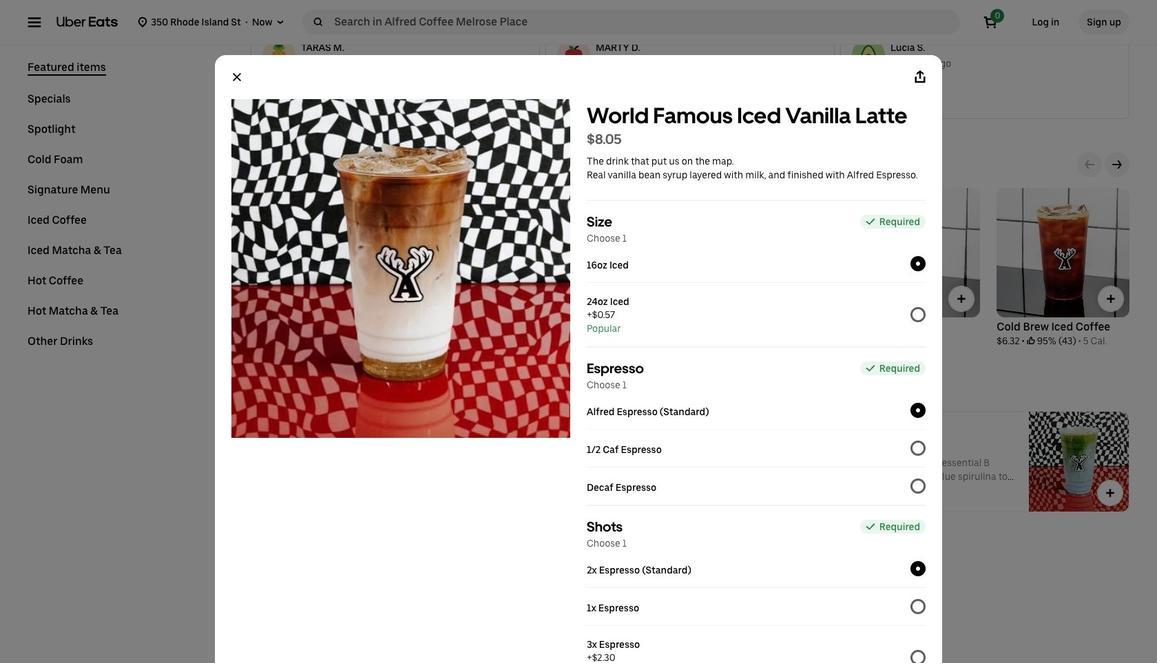 Task type: vqa. For each thing, say whether or not it's contained in the screenshot.
third Quick Add icon
yes



Task type: describe. For each thing, give the bounding box(es) containing it.
sabrina's vanilla rose cold foam latte image
[[582, 412, 682, 512]]

quick add image for alfred boost (protein latte) image
[[1104, 487, 1118, 500]]

uber eats home image
[[57, 17, 118, 28]]

1 quick add image from the left
[[507, 292, 521, 306]]

taras m. image
[[263, 39, 296, 72]]

close image
[[232, 72, 243, 83]]

0 horizontal spatial quick add image
[[358, 292, 372, 306]]

quick add image for sabrina's vanilla rose cold foam latte image
[[656, 487, 670, 500]]

dialog dialog
[[215, 55, 943, 664]]



Task type: locate. For each thing, give the bounding box(es) containing it.
deliver to image up the taras m. icon on the left of the page
[[275, 17, 286, 28]]

deliver to image
[[137, 17, 148, 28], [275, 17, 286, 28]]

navigation
[[28, 61, 218, 365]]

3 quick add image from the left
[[1105, 292, 1118, 306]]

quick add image
[[358, 292, 372, 306], [656, 487, 670, 500], [1104, 487, 1118, 500]]

quick add image
[[507, 292, 521, 306], [955, 292, 969, 306], [1105, 292, 1118, 306]]

1 horizontal spatial quick add image
[[656, 487, 670, 500]]

0 horizontal spatial deliver to image
[[137, 17, 148, 28]]

previous image
[[1085, 159, 1096, 170]]

0 horizontal spatial quick add image
[[507, 292, 521, 306]]

next image
[[1112, 159, 1123, 170]]

1 horizontal spatial quick add image
[[955, 292, 969, 306]]

alfred boost (protein latte) image
[[1030, 412, 1129, 512]]

2 horizontal spatial quick add image
[[1105, 292, 1118, 306]]

lucia s. image
[[852, 39, 886, 72]]

marty d. image
[[557, 39, 591, 72]]

deliver to image right uber eats home image
[[137, 17, 148, 28]]

1 deliver to image from the left
[[137, 17, 148, 28]]

2 horizontal spatial quick add image
[[1104, 487, 1118, 500]]

1 horizontal spatial deliver to image
[[275, 17, 286, 28]]

2 deliver to image from the left
[[275, 17, 286, 28]]

2 quick add image from the left
[[955, 292, 969, 306]]

local weather mind+body sports drink image
[[582, 563, 682, 663]]

main navigation menu image
[[28, 15, 41, 29]]



